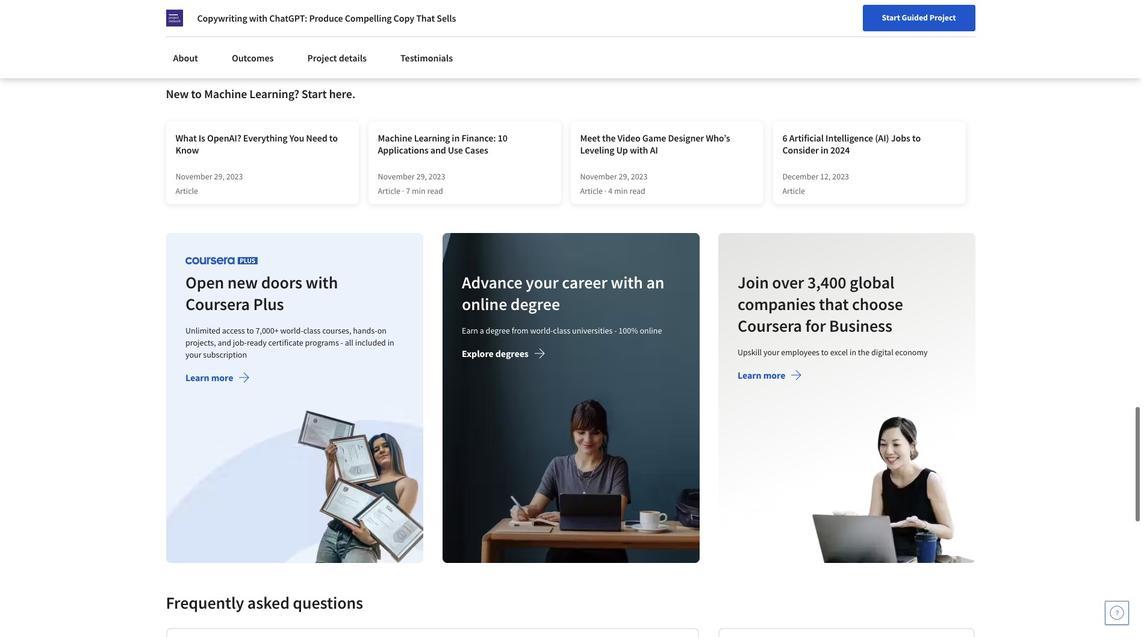 Task type: vqa. For each thing, say whether or not it's contained in the screenshot.
Individuals
no



Task type: locate. For each thing, give the bounding box(es) containing it.
world- for from
[[530, 324, 553, 335]]

1 · from the left
[[402, 185, 404, 195]]

plus
[[253, 292, 284, 314]]

november 29, 2023 article · 7 min read
[[378, 170, 445, 195]]

-
[[614, 324, 617, 335], [340, 336, 343, 347]]

help center image
[[1110, 606, 1125, 620]]

your inside advance your career with an online degree
[[525, 271, 558, 292]]

- inside unlimited access to 7,000+ world-class courses, hands-on projects, and job-ready certificate programs - all included in your subscription
[[340, 336, 343, 347]]

ready
[[247, 336, 266, 347]]

compelling
[[345, 12, 392, 24]]

testimonials link
[[393, 45, 460, 71]]

0 horizontal spatial new
[[166, 85, 189, 100]]

29, for use
[[417, 170, 427, 181]]

guided
[[902, 12, 928, 23]]

world- up certificate
[[280, 324, 303, 335]]

everything
[[243, 131, 288, 143]]

0 horizontal spatial ·
[[402, 185, 404, 195]]

online inside advance your career with an online degree
[[462, 292, 507, 314]]

world- for 7,000+
[[280, 324, 303, 335]]

november 29, 2023 article · 4 min read
[[580, 170, 648, 195]]

class for courses,
[[303, 324, 320, 335]]

learn more link
[[738, 368, 802, 383], [185, 371, 250, 385]]

your right find
[[824, 14, 840, 25]]

with left ai
[[630, 143, 648, 155]]

read right 7
[[427, 185, 443, 195]]

2023 inside november 29, 2023 article · 4 min read
[[631, 170, 648, 181]]

degree inside advance your career with an online degree
[[510, 292, 560, 314]]

with left 'an'
[[610, 271, 643, 292]]

that
[[819, 292, 849, 314]]

project details link
[[300, 45, 374, 71]]

1 vertical spatial the
[[858, 346, 870, 357]]

your right 'upskill'
[[764, 346, 780, 357]]

explore degrees
[[462, 347, 528, 359]]

learning
[[414, 131, 450, 143]]

article inside "december 12, 2023 article"
[[783, 185, 805, 195]]

article inside november 29, 2023 article · 4 min read
[[580, 185, 603, 195]]

0 horizontal spatial read
[[427, 185, 443, 195]]

0 horizontal spatial machine
[[204, 85, 247, 100]]

article
[[176, 185, 198, 195], [378, 185, 401, 195], [580, 185, 603, 195], [783, 185, 805, 195]]

2 · from the left
[[605, 185, 607, 195]]

0 vertical spatial start
[[882, 12, 900, 23]]

2023 inside november 29, 2023 article
[[226, 170, 243, 181]]

1 2023 from the left
[[226, 170, 243, 181]]

coursera plus image
[[185, 256, 258, 264]]

0 horizontal spatial online
[[462, 292, 507, 314]]

and left use
[[431, 143, 446, 155]]

1 vertical spatial online
[[640, 324, 662, 335]]

article inside november 29, 2023 article
[[176, 185, 198, 195]]

companies
[[738, 292, 816, 314]]

3 article from the left
[[580, 185, 603, 195]]

1 min from the left
[[412, 185, 426, 195]]

1 class from the left
[[303, 324, 320, 335]]

1 horizontal spatial and
[[431, 143, 446, 155]]

doors
[[261, 271, 302, 292]]

1 november from the left
[[176, 170, 212, 181]]

1 vertical spatial project
[[307, 52, 337, 64]]

november inside november 29, 2023 article · 4 min read
[[580, 170, 617, 181]]

machine down the outcomes
[[204, 85, 247, 100]]

- left 100%
[[614, 324, 617, 335]]

online right 100%
[[640, 324, 662, 335]]

min for leveling
[[614, 185, 628, 195]]

0 vertical spatial machine
[[204, 85, 247, 100]]

article left 7
[[378, 185, 401, 195]]

0 horizontal spatial learn more
[[185, 371, 233, 383]]

coursera project network image
[[166, 10, 183, 27]]

december
[[783, 170, 819, 181]]

and up subscription
[[217, 336, 231, 347]]

read for up
[[630, 185, 646, 195]]

29, down 'openai?'
[[214, 170, 225, 181]]

2 class from the left
[[553, 324, 570, 335]]

world- right from
[[530, 324, 553, 335]]

0 vertical spatial -
[[614, 324, 617, 335]]

the left digital
[[858, 346, 870, 357]]

1 horizontal spatial online
[[640, 324, 662, 335]]

meet
[[580, 131, 600, 143]]

your down projects,
[[185, 348, 201, 359]]

start
[[882, 12, 900, 23], [302, 85, 327, 100]]

to up the ready
[[246, 324, 254, 335]]

in right included
[[387, 336, 394, 347]]

2 min from the left
[[614, 185, 628, 195]]

· left 7
[[402, 185, 404, 195]]

1 vertical spatial and
[[217, 336, 231, 347]]

0 vertical spatial and
[[431, 143, 446, 155]]

machine
[[204, 85, 247, 100], [378, 131, 412, 143]]

article for machine learning in finance: 10 applications and use cases
[[378, 185, 401, 195]]

0 horizontal spatial class
[[303, 324, 320, 335]]

0 vertical spatial online
[[462, 292, 507, 314]]

machine left learning
[[378, 131, 412, 143]]

3 november from the left
[[580, 170, 617, 181]]

0 horizontal spatial coursera
[[185, 292, 250, 314]]

0 horizontal spatial and
[[217, 336, 231, 347]]

· inside november 29, 2023 article · 4 min read
[[605, 185, 607, 195]]

project
[[930, 12, 956, 23], [307, 52, 337, 64]]

degree
[[510, 292, 560, 314], [485, 324, 510, 335]]

learn down 'upskill'
[[738, 368, 762, 380]]

here.
[[329, 85, 355, 100]]

your inside unlimited access to 7,000+ world-class courses, hands-on projects, and job-ready certificate programs - all included in your subscription
[[185, 348, 201, 359]]

copywriting with chatgpt: produce compelling copy that sells
[[197, 12, 456, 24]]

world-
[[280, 324, 303, 335], [530, 324, 553, 335]]

1 horizontal spatial read
[[630, 185, 646, 195]]

class left universities
[[553, 324, 570, 335]]

learn more down subscription
[[185, 371, 233, 383]]

29,
[[214, 170, 225, 181], [417, 170, 427, 181], [619, 170, 629, 181]]

class up programs
[[303, 324, 320, 335]]

english
[[910, 14, 940, 26]]

coursera up unlimited at bottom left
[[185, 292, 250, 314]]

frequently
[[166, 591, 244, 613]]

1 horizontal spatial -
[[614, 324, 617, 335]]

1 horizontal spatial november
[[378, 170, 415, 181]]

article down the know
[[176, 185, 198, 195]]

online up a
[[462, 292, 507, 314]]

november down the know
[[176, 170, 212, 181]]

new
[[842, 14, 858, 25], [166, 85, 189, 100]]

with right doors
[[305, 271, 338, 292]]

0 horizontal spatial -
[[340, 336, 343, 347]]

to right the need
[[329, 131, 338, 143]]

1 vertical spatial start
[[302, 85, 327, 100]]

with left chatgpt:
[[249, 12, 268, 24]]

29, down the applications
[[417, 170, 427, 181]]

learn down projects,
[[185, 371, 209, 383]]

2 horizontal spatial november
[[580, 170, 617, 181]]

article inside november 29, 2023 article · 7 min read
[[378, 185, 401, 195]]

to inside what is openai? everything you need to know
[[329, 131, 338, 143]]

the
[[602, 131, 616, 143], [858, 346, 870, 357]]

to inside 6 artificial intelligence (ai) jobs to consider in 2024
[[913, 131, 921, 143]]

1 horizontal spatial start
[[882, 12, 900, 23]]

unlimited access to 7,000+ world-class courses, hands-on projects, and job-ready certificate programs - all included in your subscription
[[185, 324, 394, 359]]

1 horizontal spatial world-
[[530, 324, 553, 335]]

0 horizontal spatial november
[[176, 170, 212, 181]]

min right 4
[[614, 185, 628, 195]]

jobs
[[891, 131, 911, 143]]

learn more for right learn more link
[[738, 368, 786, 380]]

class for universities
[[553, 324, 570, 335]]

that
[[416, 12, 435, 24]]

in left 2024
[[821, 143, 829, 155]]

1 vertical spatial new
[[166, 85, 189, 100]]

2 november from the left
[[378, 170, 415, 181]]

3 29, from the left
[[619, 170, 629, 181]]

consider
[[783, 143, 819, 155]]

hands-
[[353, 324, 377, 335]]

1 read from the left
[[427, 185, 443, 195]]

1 horizontal spatial more
[[764, 368, 786, 380]]

degrees
[[495, 347, 528, 359]]

·
[[402, 185, 404, 195], [605, 185, 607, 195]]

degree right a
[[485, 324, 510, 335]]

0 vertical spatial degree
[[510, 292, 560, 314]]

learn more link down 'upskill'
[[738, 368, 802, 383]]

more down employees
[[764, 368, 786, 380]]

cases
[[465, 143, 488, 155]]

to left "excel"
[[821, 346, 829, 357]]

learn
[[738, 368, 762, 380], [185, 371, 209, 383]]

29, down up
[[619, 170, 629, 181]]

4 article from the left
[[783, 185, 805, 195]]

read right 4
[[630, 185, 646, 195]]

meet the video game designer who's leveling up with ai
[[580, 131, 730, 155]]

learn more
[[738, 368, 786, 380], [185, 371, 233, 383]]

2023 down what is openai? everything you need to know
[[226, 170, 243, 181]]

2 article from the left
[[378, 185, 401, 195]]

november for what is openai? everything you need to know
[[176, 170, 212, 181]]

1 horizontal spatial class
[[553, 324, 570, 335]]

1 vertical spatial machine
[[378, 131, 412, 143]]

0 horizontal spatial min
[[412, 185, 426, 195]]

0 horizontal spatial learn
[[185, 371, 209, 383]]

use
[[448, 143, 463, 155]]

1 horizontal spatial learn
[[738, 368, 762, 380]]

2023 inside november 29, 2023 article · 7 min read
[[429, 170, 445, 181]]

class inside unlimited access to 7,000+ world-class courses, hands-on projects, and job-ready certificate programs - all included in your subscription
[[303, 324, 320, 335]]

0 horizontal spatial world-
[[280, 324, 303, 335]]

start left here.
[[302, 85, 327, 100]]

- left all
[[340, 336, 343, 347]]

1 horizontal spatial learn more link
[[738, 368, 802, 383]]

min right 7
[[412, 185, 426, 195]]

november up 4
[[580, 170, 617, 181]]

explore degrees link
[[462, 347, 545, 361]]

1 horizontal spatial ·
[[605, 185, 607, 195]]

1 horizontal spatial project
[[930, 12, 956, 23]]

start left guided
[[882, 12, 900, 23]]

in left finance:
[[452, 131, 460, 143]]

learning?
[[250, 85, 299, 100]]

leveling
[[580, 143, 615, 155]]

learn more down 'upskill'
[[738, 368, 786, 380]]

read inside november 29, 2023 article · 7 min read
[[427, 185, 443, 195]]

access
[[222, 324, 245, 335]]

more
[[764, 368, 786, 380], [211, 371, 233, 383]]

your left career
[[525, 271, 558, 292]]

29, inside november 29, 2023 article · 4 min read
[[619, 170, 629, 181]]

new left career
[[842, 14, 858, 25]]

2 world- from the left
[[530, 324, 553, 335]]

included
[[355, 336, 386, 347]]

november
[[176, 170, 212, 181], [378, 170, 415, 181], [580, 170, 617, 181]]

to right jobs
[[913, 131, 921, 143]]

new down about
[[166, 85, 189, 100]]

your inside 'link'
[[824, 14, 840, 25]]

2 read from the left
[[630, 185, 646, 195]]

testimonials
[[401, 52, 453, 64]]

29, inside november 29, 2023 article
[[214, 170, 225, 181]]

None search field
[[172, 8, 461, 32]]

1 horizontal spatial new
[[842, 14, 858, 25]]

world- inside unlimited access to 7,000+ world-class courses, hands-on projects, and job-ready certificate programs - all included in your subscription
[[280, 324, 303, 335]]

2023 for know
[[226, 170, 243, 181]]

1 vertical spatial -
[[340, 336, 343, 347]]

0 vertical spatial new
[[842, 14, 858, 25]]

the left up
[[602, 131, 616, 143]]

7
[[406, 185, 410, 195]]

2 29, from the left
[[417, 170, 427, 181]]

0 horizontal spatial more
[[211, 371, 233, 383]]

article down december
[[783, 185, 805, 195]]

and
[[431, 143, 446, 155], [217, 336, 231, 347]]

1 article from the left
[[176, 185, 198, 195]]

2023 right 12,
[[833, 170, 849, 181]]

project right guided
[[930, 12, 956, 23]]

an
[[646, 271, 664, 292]]

1 vertical spatial degree
[[485, 324, 510, 335]]

2 2023 from the left
[[429, 170, 445, 181]]

frequently asked questions
[[166, 591, 363, 613]]

2023 down meet the video game designer who's leveling up with ai
[[631, 170, 648, 181]]

6
[[783, 131, 788, 143]]

· inside november 29, 2023 article · 7 min read
[[402, 185, 404, 195]]

openai?
[[207, 131, 241, 143]]

0 vertical spatial the
[[602, 131, 616, 143]]

min inside november 29, 2023 article · 7 min read
[[412, 185, 426, 195]]

upskill
[[738, 346, 762, 357]]

november for machine learning in finance: 10 applications and use cases
[[378, 170, 415, 181]]

1 horizontal spatial 29,
[[417, 170, 427, 181]]

learn for the left learn more link
[[185, 371, 209, 383]]

1 horizontal spatial min
[[614, 185, 628, 195]]

november up 7
[[378, 170, 415, 181]]

3 2023 from the left
[[631, 170, 648, 181]]

1 horizontal spatial learn more
[[738, 368, 786, 380]]

1 29, from the left
[[214, 170, 225, 181]]

2023 inside "december 12, 2023 article"
[[833, 170, 849, 181]]

over
[[772, 271, 804, 292]]

november inside november 29, 2023 article · 7 min read
[[378, 170, 415, 181]]

november 29, 2023 article
[[176, 170, 243, 195]]

your for find
[[824, 14, 840, 25]]

economy
[[895, 346, 928, 357]]

1 horizontal spatial machine
[[378, 131, 412, 143]]

find your new career link
[[801, 12, 889, 27]]

produce
[[309, 12, 343, 24]]

3,400
[[808, 271, 847, 292]]

degree up from
[[510, 292, 560, 314]]

digital
[[871, 346, 894, 357]]

1 horizontal spatial coursera
[[738, 314, 802, 336]]

learn more link down subscription
[[185, 371, 250, 385]]

with
[[249, 12, 268, 24], [630, 143, 648, 155], [305, 271, 338, 292], [610, 271, 643, 292]]

0 vertical spatial project
[[930, 12, 956, 23]]

(ai)
[[875, 131, 889, 143]]

4 2023 from the left
[[833, 170, 849, 181]]

· left 4
[[605, 185, 607, 195]]

article left 4
[[580, 185, 603, 195]]

2023 for up
[[631, 170, 648, 181]]

courses,
[[322, 324, 351, 335]]

1 world- from the left
[[280, 324, 303, 335]]

coursera up 'upskill'
[[738, 314, 802, 336]]

more down subscription
[[211, 371, 233, 383]]

min inside november 29, 2023 article · 4 min read
[[614, 185, 628, 195]]

1 horizontal spatial the
[[858, 346, 870, 357]]

in
[[452, 131, 460, 143], [821, 143, 829, 155], [387, 336, 394, 347], [850, 346, 856, 357]]

0 horizontal spatial the
[[602, 131, 616, 143]]

read
[[427, 185, 443, 195], [630, 185, 646, 195]]

article for 6 artificial intelligence (ai) jobs to consider in 2024
[[783, 185, 805, 195]]

project left details at the left
[[307, 52, 337, 64]]

november inside november 29, 2023 article
[[176, 170, 212, 181]]

to inside unlimited access to 7,000+ world-class courses, hands-on projects, and job-ready certificate programs - all included in your subscription
[[246, 324, 254, 335]]

from
[[511, 324, 528, 335]]

29, inside november 29, 2023 article · 7 min read
[[417, 170, 427, 181]]

2 horizontal spatial 29,
[[619, 170, 629, 181]]

2023 down the machine learning in finance: 10 applications and use cases
[[429, 170, 445, 181]]

read inside november 29, 2023 article · 4 min read
[[630, 185, 646, 195]]

0 horizontal spatial 29,
[[214, 170, 225, 181]]



Task type: describe. For each thing, give the bounding box(es) containing it.
universities
[[572, 324, 612, 335]]

coursera inside join over 3,400 global companies that choose coursera for business
[[738, 314, 802, 336]]

open new doors with coursera plus
[[185, 271, 338, 314]]

chatgpt:
[[269, 12, 307, 24]]

advance
[[462, 271, 522, 292]]

start guided project
[[882, 12, 956, 23]]

unlimited
[[185, 324, 220, 335]]

game
[[643, 131, 666, 143]]

join over 3,400 global companies that choose coursera for business
[[738, 271, 903, 336]]

applications
[[378, 143, 429, 155]]

finance:
[[462, 131, 496, 143]]

100%
[[618, 324, 638, 335]]

and inside unlimited access to 7,000+ world-class courses, hands-on projects, and job-ready certificate programs - all included in your subscription
[[217, 336, 231, 347]]

outcomes link
[[225, 45, 281, 71]]

need
[[306, 131, 328, 143]]

2024
[[831, 143, 850, 155]]

who's
[[706, 131, 730, 143]]

programs
[[305, 336, 339, 347]]

your for advance
[[525, 271, 558, 292]]

read for use
[[427, 185, 443, 195]]

show notifications image
[[979, 15, 993, 30]]

find
[[807, 14, 823, 25]]

is
[[199, 131, 205, 143]]

0 horizontal spatial start
[[302, 85, 327, 100]]

new inside 'link'
[[842, 14, 858, 25]]

certificate
[[268, 336, 303, 347]]

with inside open new doors with coursera plus
[[305, 271, 338, 292]]

0 horizontal spatial learn more link
[[185, 371, 250, 385]]

up
[[616, 143, 628, 155]]

intelligence
[[826, 131, 874, 143]]

asked
[[247, 591, 290, 613]]

open
[[185, 271, 224, 292]]

in inside 6 artificial intelligence (ai) jobs to consider in 2024
[[821, 143, 829, 155]]

sells
[[437, 12, 456, 24]]

29, for up
[[619, 170, 629, 181]]

global
[[850, 271, 895, 292]]

ai
[[650, 143, 658, 155]]

what
[[176, 131, 197, 143]]

outcomes
[[232, 52, 274, 64]]

career
[[562, 271, 607, 292]]

earn
[[462, 324, 478, 335]]

november for meet the video game designer who's leveling up with ai
[[580, 170, 617, 181]]

article for meet the video game designer who's leveling up with ai
[[580, 185, 603, 195]]

29, for know
[[214, 170, 225, 181]]

what is openai? everything you need to know
[[176, 131, 338, 155]]

with inside meet the video game designer who's leveling up with ai
[[630, 143, 648, 155]]

in right "excel"
[[850, 346, 856, 357]]

know
[[176, 143, 199, 155]]

new
[[227, 271, 258, 292]]

new to machine learning? start here.
[[166, 85, 355, 100]]

learn more for the left learn more link
[[185, 371, 233, 383]]

with inside advance your career with an online degree
[[610, 271, 643, 292]]

designer
[[668, 131, 704, 143]]

machine inside the machine learning in finance: 10 applications and use cases
[[378, 131, 412, 143]]

min for and
[[412, 185, 426, 195]]

job-
[[233, 336, 247, 347]]

· for and
[[402, 185, 404, 195]]

more for the left learn more link
[[211, 371, 233, 383]]

details
[[339, 52, 367, 64]]

in inside unlimited access to 7,000+ world-class courses, hands-on projects, and job-ready certificate programs - all included in your subscription
[[387, 336, 394, 347]]

video
[[618, 131, 641, 143]]

project inside button
[[930, 12, 956, 23]]

business
[[829, 314, 893, 336]]

excel
[[830, 346, 848, 357]]

choose
[[852, 292, 903, 314]]

project details
[[307, 52, 367, 64]]

2023 for in
[[833, 170, 849, 181]]

and inside the machine learning in finance: 10 applications and use cases
[[431, 143, 446, 155]]

a
[[479, 324, 484, 335]]

2023 for use
[[429, 170, 445, 181]]

career
[[859, 14, 883, 25]]

find your new career
[[807, 14, 883, 25]]

4
[[608, 185, 613, 195]]

about
[[173, 52, 198, 64]]

explore
[[462, 347, 493, 359]]

earn a degree from world-class universities - 100% online
[[462, 324, 662, 335]]

article for what is openai? everything you need to know
[[176, 185, 198, 195]]

more for right learn more link
[[764, 368, 786, 380]]

the inside meet the video game designer who's leveling up with ai
[[602, 131, 616, 143]]

copywriting
[[197, 12, 247, 24]]

upskill your employees to excel in the digital economy
[[738, 346, 928, 357]]

december 12, 2023 article
[[783, 170, 849, 195]]

you
[[290, 131, 304, 143]]

artificial
[[790, 131, 824, 143]]

start inside start guided project button
[[882, 12, 900, 23]]

questions
[[293, 591, 363, 613]]

12,
[[820, 170, 831, 181]]

to down about
[[191, 85, 202, 100]]

projects,
[[185, 336, 216, 347]]

0 horizontal spatial project
[[307, 52, 337, 64]]

copy
[[394, 12, 414, 24]]

on
[[377, 324, 386, 335]]

english button
[[889, 0, 961, 39]]

join
[[738, 271, 769, 292]]

7,000+
[[255, 324, 278, 335]]

10
[[498, 131, 508, 143]]

about link
[[166, 45, 205, 71]]

your for upskill
[[764, 346, 780, 357]]

· for leveling
[[605, 185, 607, 195]]

employees
[[781, 346, 820, 357]]

learn for right learn more link
[[738, 368, 762, 380]]

6 artificial intelligence (ai) jobs to consider in 2024
[[783, 131, 921, 155]]

coursera inside open new doors with coursera plus
[[185, 292, 250, 314]]

start guided project button
[[863, 5, 976, 31]]

in inside the machine learning in finance: 10 applications and use cases
[[452, 131, 460, 143]]



